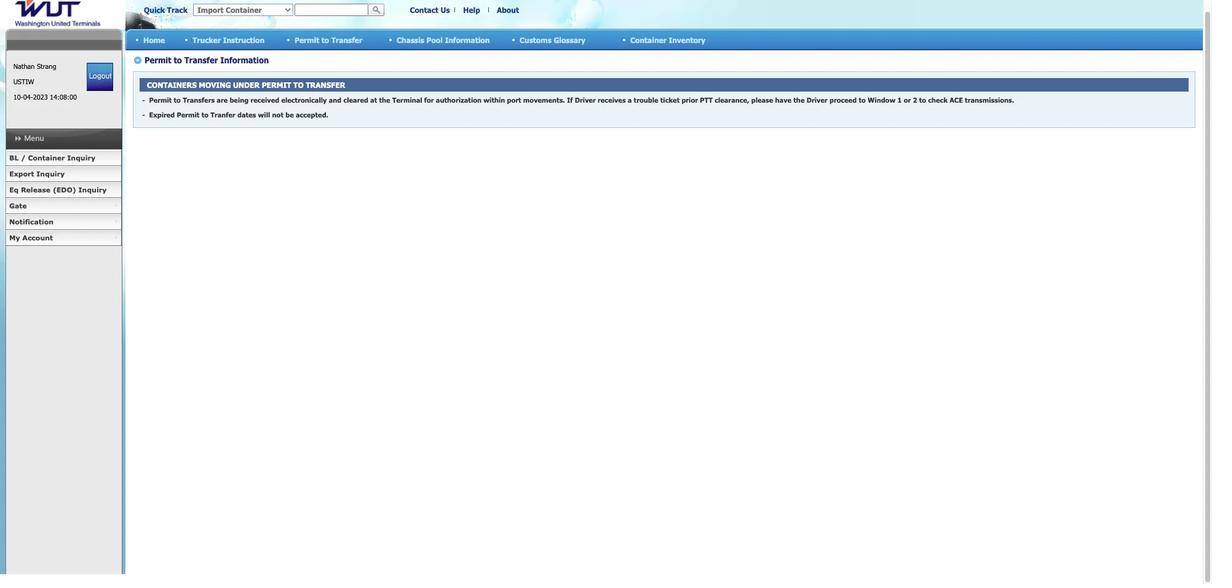Task type: vqa. For each thing, say whether or not it's contained in the screenshot.
Quick at the left top of the page
yes



Task type: locate. For each thing, give the bounding box(es) containing it.
inquiry inside bl / container inquiry link
[[67, 154, 95, 162]]

information
[[445, 35, 490, 44]]

container
[[630, 35, 667, 44], [28, 154, 65, 162]]

quick
[[144, 6, 165, 14]]

0 horizontal spatial container
[[28, 154, 65, 162]]

container left inventory on the right
[[630, 35, 667, 44]]

inquiry down bl / container inquiry
[[36, 170, 65, 178]]

0 vertical spatial container
[[630, 35, 667, 44]]

to
[[322, 35, 329, 44]]

container inside bl / container inquiry link
[[28, 154, 65, 162]]

1 vertical spatial container
[[28, 154, 65, 162]]

inquiry
[[67, 154, 95, 162], [36, 170, 65, 178], [78, 186, 107, 194]]

nathan
[[13, 62, 35, 70]]

eq release (edo) inquiry
[[9, 186, 107, 194]]

instruction
[[223, 35, 265, 44]]

1 vertical spatial inquiry
[[36, 170, 65, 178]]

contact
[[410, 6, 439, 14]]

gate
[[9, 202, 27, 210]]

transfer
[[331, 35, 362, 44]]

container up export inquiry
[[28, 154, 65, 162]]

ustiw
[[13, 77, 34, 85]]

10-
[[13, 93, 23, 101]]

permit to transfer
[[295, 35, 362, 44]]

track
[[167, 6, 188, 14]]

inquiry for container
[[67, 154, 95, 162]]

eq release (edo) inquiry link
[[6, 182, 122, 198]]

account
[[22, 234, 53, 242]]

inquiry right the (edo)
[[78, 186, 107, 194]]

0 vertical spatial inquiry
[[67, 154, 95, 162]]

inquiry inside eq release (edo) inquiry link
[[78, 186, 107, 194]]

notification
[[9, 218, 54, 226]]

10-04-2023 14:08:00
[[13, 93, 77, 101]]

export inquiry link
[[6, 166, 122, 182]]

/
[[21, 154, 26, 162]]

about link
[[497, 6, 519, 14]]

us
[[441, 6, 450, 14]]

gate link
[[6, 198, 122, 214]]

trucker instruction
[[193, 35, 265, 44]]

trucker
[[193, 35, 221, 44]]

None text field
[[295, 4, 368, 16]]

bl / container inquiry
[[9, 154, 95, 162]]

inquiry for (edo)
[[78, 186, 107, 194]]

inquiry up export inquiry link
[[67, 154, 95, 162]]

04-
[[23, 93, 33, 101]]

contact us
[[410, 6, 450, 14]]

1 horizontal spatial container
[[630, 35, 667, 44]]

my account link
[[6, 230, 122, 246]]

2 vertical spatial inquiry
[[78, 186, 107, 194]]

export inquiry
[[9, 170, 65, 178]]

export
[[9, 170, 34, 178]]

help
[[463, 6, 480, 14]]



Task type: describe. For each thing, give the bounding box(es) containing it.
chassis pool information
[[397, 35, 490, 44]]

eq
[[9, 186, 19, 194]]

customs glossary
[[520, 35, 586, 44]]

customs
[[520, 35, 552, 44]]

nathan strang
[[13, 62, 56, 70]]

container inventory
[[630, 35, 706, 44]]

2023
[[33, 93, 48, 101]]

(edo)
[[53, 186, 76, 194]]

permit
[[295, 35, 319, 44]]

pool
[[427, 35, 443, 44]]

bl / container inquiry link
[[6, 150, 122, 166]]

bl
[[9, 154, 19, 162]]

inventory
[[669, 35, 706, 44]]

login image
[[87, 63, 113, 91]]

glossary
[[554, 35, 586, 44]]

my account
[[9, 234, 53, 242]]

chassis
[[397, 35, 424, 44]]

release
[[21, 186, 51, 194]]

strang
[[37, 62, 56, 70]]

about
[[497, 6, 519, 14]]

14:08:00
[[50, 93, 77, 101]]

help link
[[463, 6, 480, 14]]

quick track
[[144, 6, 188, 14]]

home
[[143, 35, 165, 44]]

notification link
[[6, 214, 122, 230]]

inquiry inside export inquiry link
[[36, 170, 65, 178]]

my
[[9, 234, 20, 242]]

contact us link
[[410, 6, 450, 14]]



